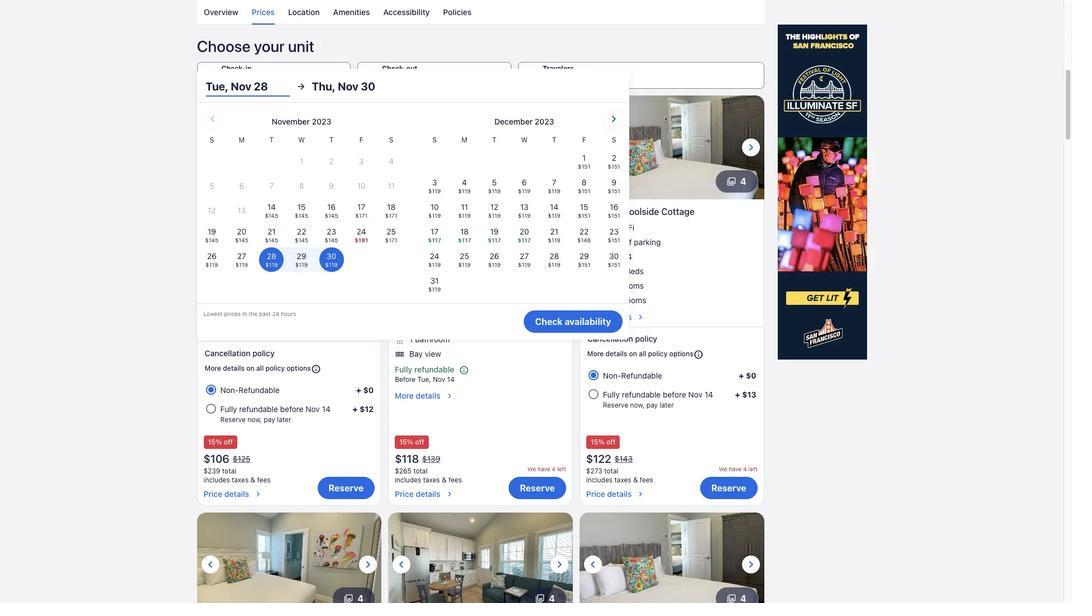 Task type: vqa. For each thing, say whether or not it's contained in the screenshot.
chris, 1-night family trip
no



Task type: locate. For each thing, give the bounding box(es) containing it.
2023 right the november
[[312, 117, 331, 126]]

cancellation policy for $106
[[205, 348, 275, 358]]

2 horizontal spatial free self parking list item
[[586, 237, 757, 247]]

details
[[607, 312, 632, 322], [606, 350, 627, 358], [223, 364, 245, 372], [416, 391, 440, 400], [224, 489, 249, 499], [416, 489, 440, 499], [607, 489, 632, 499]]

3 price details button from the left
[[586, 485, 653, 499]]

0 horizontal spatial sleeps 4 list item
[[204, 252, 375, 262]]

1 f from the left
[[359, 136, 363, 144]]

3 & from the left
[[633, 476, 638, 484]]

2 free self parking from the left
[[601, 237, 661, 247]]

0 horizontal spatial price details
[[204, 489, 249, 499]]

free wifi list item
[[204, 223, 375, 233], [586, 223, 757, 233], [395, 233, 566, 243]]

1 horizontal spatial free wifi
[[409, 233, 443, 242]]

t down december 2023
[[552, 136, 556, 144]]

bay view left past
[[218, 310, 250, 319]]

0 horizontal spatial 1 bathroom
[[218, 295, 259, 305]]

1 price details button from the left
[[204, 485, 271, 499]]

2 off from the left
[[415, 438, 424, 446]]

2 horizontal spatial now,
[[630, 401, 645, 409]]

taxes down $139 button
[[423, 476, 440, 484]]

2 beds from the left
[[626, 266, 644, 276]]

1 horizontal spatial cancellation
[[587, 334, 633, 343]]

2 includes from the left
[[395, 476, 421, 484]]

1 bathroom list item up fully refundable button
[[395, 334, 566, 344]]

free wifi list item for $106
[[204, 223, 375, 233]]

now, up $125
[[248, 415, 262, 424]]

your
[[254, 37, 285, 55]]

list item
[[395, 305, 566, 315], [395, 320, 566, 330]]

+
[[739, 371, 744, 380], [356, 385, 361, 395], [735, 390, 740, 399], [353, 404, 358, 414]]

medium image
[[636, 313, 645, 322]]

1 bathroom
[[218, 295, 259, 305], [409, 334, 450, 344]]

0 horizontal spatial free self parking list item
[[204, 237, 375, 247]]

1 horizontal spatial sleeps 4
[[601, 252, 632, 261]]

1 horizontal spatial we have 4 left
[[719, 466, 757, 472]]

show previous image image for 1 bedroom, premium bedding, individually decorated image for show all 4 images for coconut waterfront cottage
[[586, 558, 600, 571]]

self
[[236, 237, 249, 247], [619, 237, 632, 247], [427, 247, 440, 257]]

386 sq ft list item
[[395, 262, 566, 272]]

1 vertical spatial more details
[[395, 391, 440, 400]]

before
[[395, 375, 416, 384]]

check availability button
[[524, 310, 622, 333]]

0 horizontal spatial reserve link
[[317, 477, 375, 499]]

1 vertical spatial pay
[[647, 401, 658, 409]]

15% up the $106
[[208, 438, 222, 446]]

15% up $122
[[591, 438, 605, 446]]

0 horizontal spatial price details button
[[204, 485, 271, 499]]

show all 4 images for conch cottage image
[[536, 594, 545, 603]]

1 m from the left
[[239, 136, 245, 144]]

0 vertical spatial all
[[639, 350, 646, 358]]

3 taxes from the left
[[614, 476, 631, 484]]

1 vertical spatial fully refundable before nov 14
[[220, 404, 330, 414]]

14 for $122
[[705, 390, 713, 399]]

sleeps 4 list item up '2 king beds' list item
[[586, 252, 757, 262]]

1 price details from the left
[[204, 489, 249, 499]]

1 sleeps 4 from the left
[[218, 252, 249, 261]]

2 15% off from the left
[[399, 438, 424, 446]]

includes inside $122 $143 $273 total includes taxes & fees
[[586, 476, 613, 484]]

15% for $118
[[399, 438, 413, 446]]

1 vertical spatial tue,
[[418, 375, 431, 384]]

2 left queen
[[218, 266, 223, 276]]

price for $118
[[395, 489, 414, 499]]

0 horizontal spatial refundable
[[239, 385, 280, 395]]

0 vertical spatial tue,
[[206, 80, 228, 93]]

small image
[[694, 349, 704, 360], [311, 364, 321, 374]]

non- for $106
[[220, 385, 239, 395]]

now, up the $143
[[630, 401, 645, 409]]

key
[[204, 206, 219, 217]]

free self parking up 2 king beds
[[601, 237, 661, 247]]

more down "before"
[[395, 391, 414, 400]]

refundable up the + $13 reserve now, pay later
[[621, 371, 662, 380]]

fully refundable before nov 14
[[603, 390, 713, 399], [220, 404, 330, 414]]

bay view up fully refundable
[[409, 349, 441, 358]]

& inside $122 $143 $273 total includes taxes & fees
[[633, 476, 638, 484]]

1 horizontal spatial beds
[[626, 266, 644, 276]]

nov 28 button
[[197, 62, 351, 89]]

sleeps 4
[[218, 252, 249, 261], [601, 252, 632, 261]]

medium image down the before tue, nov 14
[[445, 391, 454, 400]]

view for the right bay view list item
[[425, 349, 441, 358]]

1 vertical spatial 14
[[705, 390, 713, 399]]

more details on all policy options down medium icon
[[587, 350, 694, 358]]

parking
[[251, 237, 278, 247], [634, 237, 661, 247], [443, 247, 470, 257]]

2 f from the left
[[582, 136, 586, 144]]

$0 for $106
[[363, 385, 374, 395]]

2 horizontal spatial taxes
[[614, 476, 631, 484]]

pay inside the + $13 reserve now, pay later
[[647, 401, 658, 409]]

hours
[[281, 310, 296, 317]]

choose
[[197, 37, 251, 55]]

medium image inside more details button
[[445, 391, 454, 400]]

1 vertical spatial non-refundable
[[220, 385, 280, 395]]

off up $139
[[415, 438, 424, 446]]

& inside $118 $139 $265 total includes taxes & fees
[[442, 476, 447, 484]]

+ $0 for $106
[[356, 385, 374, 395]]

0 vertical spatial now,
[[440, 276, 457, 286]]

palm cottage 10/10 exceptional
[[395, 207, 458, 228]]

0 vertical spatial refundable
[[414, 365, 454, 374]]

accessibility
[[383, 7, 429, 17]]

total for $118
[[413, 467, 428, 475]]

$0 up $13 at the bottom
[[746, 371, 756, 380]]

1 free self parking from the left
[[218, 237, 278, 247]]

now, for $106
[[248, 415, 262, 424]]

we have 4 left
[[528, 466, 566, 472], [719, 466, 757, 472]]

1 vertical spatial list item
[[395, 320, 566, 330]]

bathroom
[[224, 295, 259, 305], [415, 334, 450, 344]]

4 s from the left
[[612, 136, 616, 144]]

free self parking list item
[[204, 237, 375, 247], [586, 237, 757, 247], [395, 247, 566, 257]]

refundable
[[621, 371, 662, 380], [239, 385, 280, 395]]

$143
[[615, 454, 633, 463]]

total right $273
[[604, 467, 618, 475]]

3 15% from the left
[[591, 438, 605, 446]]

0 horizontal spatial we have 4 left
[[528, 466, 566, 472]]

0 horizontal spatial sleeps
[[218, 252, 242, 261]]

policy
[[635, 334, 657, 343], [253, 348, 275, 358], [648, 350, 668, 358], [265, 364, 285, 372]]

free wifi list item up 2 queen beds list item
[[204, 223, 375, 233]]

beds
[[251, 266, 269, 276], [626, 266, 644, 276]]

includes inside $118 $139 $265 total includes taxes & fees
[[395, 476, 421, 484]]

2 horizontal spatial free wifi list item
[[586, 223, 757, 233]]

1 horizontal spatial non-
[[603, 371, 621, 380]]

3 total from the left
[[604, 467, 618, 475]]

0 horizontal spatial price
[[204, 489, 222, 499]]

0 vertical spatial $0
[[746, 371, 756, 380]]

we have 4 left for $122
[[719, 466, 757, 472]]

more details button down fully refundable button
[[395, 391, 566, 401]]

sleeps
[[218, 252, 242, 261], [601, 252, 625, 261], [409, 291, 434, 300]]

next month image
[[607, 112, 620, 126]]

0 vertical spatial later
[[660, 401, 674, 409]]

december
[[494, 117, 533, 126]]

fees inside the $106 $125 $239 total includes taxes & fees
[[257, 476, 271, 484]]

& for $122
[[633, 476, 638, 484]]

0 horizontal spatial bay view
[[218, 310, 250, 319]]

2 have from the left
[[729, 466, 742, 472]]

more details on all policy options button up the + $13 reserve now, pay later
[[587, 345, 756, 364]]

$13
[[742, 390, 756, 399]]

bathroom for 1 bathroom list item to the right
[[415, 334, 450, 344]]

+ $0
[[739, 371, 756, 380], [356, 385, 374, 395]]

2 king beds list item
[[586, 266, 757, 276]]

self up 2 queen beds
[[236, 237, 249, 247]]

0 vertical spatial view
[[233, 310, 250, 319]]

parking up 386 sq ft list item
[[443, 247, 470, 257]]

refundable
[[414, 365, 454, 374], [622, 390, 661, 399], [239, 404, 278, 414]]

price details down $265
[[395, 489, 440, 499]]

price details button down the $106 $125 $239 total includes taxes & fees
[[204, 485, 271, 499]]

price details button for $118
[[395, 485, 462, 499]]

more down availability
[[587, 350, 604, 358]]

fees inside $122 $143 $273 total includes taxes & fees
[[640, 476, 653, 484]]

3 cottage from the left
[[661, 207, 695, 217]]

free wifi
[[218, 223, 252, 232], [601, 223, 634, 232], [409, 233, 443, 242]]

1 horizontal spatial sleeps 4 list item
[[586, 252, 757, 262]]

0 horizontal spatial fully
[[220, 404, 237, 414]]

list containing overview
[[197, 0, 764, 25]]

+ inside + $12 reserve now, pay later
[[353, 404, 358, 414]]

0 horizontal spatial refundable
[[239, 404, 278, 414]]

more details on all policy options button up + $12 reserve now, pay later
[[205, 359, 374, 378]]

coconut
[[586, 207, 621, 217]]

reserve inside free self parking 386 sq ft reserve now, pay deposit sleeps 2
[[409, 276, 438, 286]]

taxes for $118
[[423, 476, 440, 484]]

policies
[[443, 7, 471, 17]]

$0 up $12
[[363, 385, 374, 395]]

self up sq
[[427, 247, 440, 257]]

parking for $122
[[634, 237, 661, 247]]

bathroom up fully refundable
[[415, 334, 450, 344]]

1 vertical spatial 1 bathroom list item
[[395, 334, 566, 344]]

2023 for december 2023
[[535, 117, 554, 126]]

pay
[[459, 276, 472, 286], [647, 401, 658, 409], [264, 415, 275, 424]]

0 horizontal spatial &
[[250, 476, 255, 484]]

0 vertical spatial more details on all policy options
[[587, 350, 694, 358]]

sleeps 4 list item for $122
[[586, 252, 757, 262]]

1 horizontal spatial bay view
[[409, 349, 441, 358]]

+ up $12
[[356, 385, 361, 395]]

sleeps 4 up queen
[[218, 252, 249, 261]]

on
[[629, 350, 637, 358], [246, 364, 254, 372]]

1 horizontal spatial 14
[[447, 375, 455, 384]]

show previous image image for conch cottage | private kitchen | full-size fridge, microwave, oven, stovetop image
[[395, 558, 408, 571]]

t down the november
[[269, 136, 274, 144]]

2 sleeps 4 from the left
[[601, 252, 632, 261]]

1 15% from the left
[[208, 438, 222, 446]]

10/10
[[395, 218, 414, 228]]

1 we have 4 left from the left
[[528, 466, 566, 472]]

1 vertical spatial bay view list item
[[395, 349, 566, 359]]

m for november 2023
[[239, 136, 245, 144]]

cottage right lime
[[243, 206, 277, 217]]

1 horizontal spatial all
[[639, 350, 646, 358]]

1 horizontal spatial $0
[[746, 371, 756, 380]]

2 bedrooms
[[601, 281, 644, 290]]

nov left $12
[[306, 404, 320, 414]]

all down past
[[256, 364, 264, 372]]

1 horizontal spatial &
[[442, 476, 447, 484]]

on down the
[[246, 364, 254, 372]]

2 total from the left
[[413, 467, 428, 475]]

4
[[740, 176, 746, 186], [244, 252, 249, 261], [627, 252, 632, 261], [552, 466, 556, 472], [743, 466, 747, 472]]

15% up $118
[[399, 438, 413, 446]]

$125 button
[[232, 454, 252, 464]]

0 horizontal spatial 15% off
[[208, 438, 233, 446]]

free wifi list item down poolside
[[586, 223, 757, 233]]

1 horizontal spatial more details button
[[586, 312, 757, 322]]

free self parking list item up 386 sq ft list item
[[395, 247, 566, 257]]

1 horizontal spatial free self parking
[[601, 237, 661, 247]]

policy up the + $13 reserve now, pay later
[[648, 350, 668, 358]]

parking for $106
[[251, 237, 278, 247]]

0 horizontal spatial left
[[557, 466, 566, 472]]

on for $122
[[629, 350, 637, 358]]

2 horizontal spatial wifi
[[619, 223, 634, 232]]

taxes down $143 button
[[614, 476, 631, 484]]

have
[[538, 466, 550, 472], [729, 466, 742, 472]]

1 taxes from the left
[[232, 476, 249, 484]]

2 vertical spatial refundable
[[239, 404, 278, 414]]

2 vertical spatial pay
[[264, 415, 275, 424]]

fully refundable before nov 14 for $122
[[603, 390, 713, 399]]

28 right nov 28
[[254, 80, 268, 93]]

1 horizontal spatial more details on all policy options
[[587, 350, 694, 358]]

0 horizontal spatial pay
[[264, 415, 275, 424]]

1 includes from the left
[[204, 476, 230, 484]]

price details down $273
[[586, 489, 632, 499]]

bathroom up in
[[224, 295, 259, 305]]

sq
[[426, 262, 435, 271]]

1 horizontal spatial m
[[462, 136, 467, 144]]

m
[[239, 136, 245, 144], [462, 136, 467, 144]]

details down $122 $143 $273 total includes taxes & fees
[[607, 489, 632, 499]]

$265
[[395, 467, 412, 475]]

& inside the $106 $125 $239 total includes taxes & fees
[[250, 476, 255, 484]]

sleeps 4 list item for $106
[[204, 252, 375, 262]]

1 horizontal spatial bathroom
[[415, 334, 450, 344]]

0 horizontal spatial bathroom
[[224, 295, 259, 305]]

0 horizontal spatial w
[[298, 136, 305, 144]]

all
[[639, 350, 646, 358], [256, 364, 264, 372]]

on for $106
[[246, 364, 254, 372]]

taxes inside $122 $143 $273 total includes taxes & fees
[[614, 476, 631, 484]]

bay for left bay view list item
[[218, 310, 231, 319]]

&
[[250, 476, 255, 484], [442, 476, 447, 484], [633, 476, 638, 484]]

$139 button
[[421, 454, 441, 464]]

$125
[[233, 454, 251, 463]]

medium image
[[445, 391, 454, 400], [254, 490, 262, 499], [445, 490, 454, 499], [636, 490, 645, 499]]

all down medium icon
[[639, 350, 646, 358]]

pay inside + $12 reserve now, pay later
[[264, 415, 275, 424]]

3 15% off from the left
[[591, 438, 616, 446]]

2 we from the left
[[719, 466, 727, 472]]

left
[[557, 466, 566, 472], [749, 466, 757, 472]]

1 cottage from the left
[[243, 206, 277, 217]]

show all 4 images for coconut waterfront cottage image
[[727, 594, 736, 603]]

1 left from the left
[[557, 466, 566, 472]]

0 horizontal spatial now,
[[248, 415, 262, 424]]

includes down $273
[[586, 476, 613, 484]]

cancellation policy down medium icon
[[587, 334, 657, 343]]

price details down $239
[[204, 489, 249, 499]]

1 vertical spatial more details on all policy options
[[205, 364, 311, 372]]

taxes
[[232, 476, 249, 484], [423, 476, 440, 484], [614, 476, 631, 484]]

small image up + $12 reserve now, pay later
[[311, 364, 321, 374]]

15% off up the $106
[[208, 438, 233, 446]]

1 horizontal spatial price details button
[[395, 485, 462, 499]]

2 taxes from the left
[[423, 476, 440, 484]]

2 price details from the left
[[395, 489, 440, 499]]

total inside the $106 $125 $239 total includes taxes & fees
[[222, 467, 236, 475]]

0 horizontal spatial 15%
[[208, 438, 222, 446]]

1 down lowest prices in the past 24 hours check availability
[[409, 334, 413, 344]]

2 fees from the left
[[448, 476, 462, 484]]

14 left $12
[[322, 404, 330, 414]]

1 bathroom up prices
[[218, 295, 259, 305]]

1 horizontal spatial left
[[749, 466, 757, 472]]

bay view list item up fully refundable button
[[395, 349, 566, 359]]

14 left $13 at the bottom
[[705, 390, 713, 399]]

cancellation down prices
[[205, 348, 250, 358]]

free self parking list item up 2 queen beds list item
[[204, 237, 375, 247]]

availability
[[565, 317, 611, 327]]

t down november 2023 at left top
[[329, 136, 334, 144]]

beds right queen
[[251, 266, 269, 276]]

wifi down coconut poolside cottage
[[619, 223, 634, 232]]

palm cottage | 1 bedroom, premium bedding, individually decorated image
[[388, 95, 573, 199]]

1 vertical spatial view
[[425, 349, 441, 358]]

1 horizontal spatial + $0
[[739, 371, 756, 380]]

0 horizontal spatial fees
[[257, 476, 271, 484]]

1 horizontal spatial 1
[[409, 334, 413, 344]]

3 s from the left
[[432, 136, 437, 144]]

1 vertical spatial refundable
[[622, 390, 661, 399]]

1 vertical spatial bathroom
[[415, 334, 450, 344]]

sleeps 4 list item
[[204, 252, 375, 262], [586, 252, 757, 262]]

cancellation for $106
[[205, 348, 250, 358]]

2 & from the left
[[442, 476, 447, 484]]

w down december 2023
[[521, 136, 528, 144]]

1 reserve link from the left
[[317, 477, 375, 499]]

2 price from the left
[[395, 489, 414, 499]]

non-refundable
[[603, 371, 662, 380], [220, 385, 280, 395]]

1 vertical spatial $0
[[363, 385, 374, 395]]

1 horizontal spatial fully refundable before nov 14
[[603, 390, 713, 399]]

total down "$125" "button"
[[222, 467, 236, 475]]

2 bathrooms list item
[[586, 295, 757, 305]]

details down the before tue, nov 14
[[416, 391, 440, 400]]

includes inside the $106 $125 $239 total includes taxes & fees
[[204, 476, 230, 484]]

1 2023 from the left
[[312, 117, 331, 126]]

tue, up previous month icon
[[206, 80, 228, 93]]

now, inside the + $13 reserve now, pay later
[[630, 401, 645, 409]]

free self parking
[[218, 237, 278, 247], [601, 237, 661, 247]]

fully
[[395, 365, 412, 374], [603, 390, 620, 399], [220, 404, 237, 414]]

small image for $122
[[694, 349, 704, 360]]

more
[[586, 312, 605, 322], [587, 350, 604, 358], [205, 364, 221, 372], [395, 391, 414, 400]]

more details button down 2 bathrooms list item
[[586, 312, 757, 322]]

now,
[[440, 276, 457, 286], [630, 401, 645, 409], [248, 415, 262, 424]]

1 sleeps 4 list item from the left
[[204, 252, 375, 262]]

free self parking list item up '2 king beds' list item
[[586, 237, 757, 247]]

off for $122
[[606, 438, 616, 446]]

1
[[218, 295, 222, 305], [409, 334, 413, 344]]

cottage for $122
[[661, 207, 695, 217]]

1 horizontal spatial before
[[663, 390, 686, 399]]

bay
[[218, 310, 231, 319], [409, 349, 423, 358]]

2 bathrooms
[[601, 295, 646, 305]]

total inside $122 $143 $273 total includes taxes & fees
[[604, 467, 618, 475]]

view left past
[[233, 310, 250, 319]]

options up + $12 reserve now, pay later
[[287, 364, 311, 372]]

1 have from the left
[[538, 466, 550, 472]]

later inside the + $13 reserve now, pay later
[[660, 401, 674, 409]]

fully refundable before nov 14 for $106
[[220, 404, 330, 414]]

free self parking list item for $106
[[204, 237, 375, 247]]

1 off from the left
[[224, 438, 233, 446]]

refundable for $106
[[239, 385, 280, 395]]

lime
[[221, 206, 241, 217]]

1 15% off from the left
[[208, 438, 233, 446]]

2 s from the left
[[389, 136, 393, 144]]

price details for $106
[[204, 489, 249, 499]]

reserve link
[[317, 477, 375, 499], [700, 477, 757, 499]]

0 horizontal spatial fully refundable before nov 14
[[220, 404, 330, 414]]

reserve inside reserve button
[[520, 483, 555, 493]]

price details button down $122 $143 $273 total includes taxes & fees
[[586, 485, 653, 499]]

bay up fully refundable
[[409, 349, 423, 358]]

nov inside button
[[221, 75, 237, 85]]

2 w from the left
[[521, 136, 528, 144]]

have for $118
[[538, 466, 550, 472]]

free wifi list item for $122
[[586, 223, 757, 233]]

1 price from the left
[[204, 489, 222, 499]]

thu, nov 30
[[312, 80, 375, 93]]

1 bedroom, premium bedding, individually decorated image
[[580, 95, 764, 199], [197, 512, 381, 603], [580, 512, 764, 603]]

price down $273
[[586, 489, 605, 499]]

+ $0 up $12
[[356, 385, 374, 395]]

bay for the right bay view list item
[[409, 349, 423, 358]]

show previous image image
[[204, 141, 217, 154], [586, 141, 600, 154], [204, 558, 217, 571], [395, 558, 408, 571], [586, 558, 600, 571]]

parking down poolside
[[634, 237, 661, 247]]

1 vertical spatial + $0
[[356, 385, 374, 395]]

1 horizontal spatial self
[[427, 247, 440, 257]]

cottage for $106
[[243, 206, 277, 217]]

w down november 2023 at left top
[[298, 136, 305, 144]]

non-refundable for $122
[[603, 371, 662, 380]]

nov left $13 at the bottom
[[688, 390, 703, 399]]

taxes inside $118 $139 $265 total includes taxes & fees
[[423, 476, 440, 484]]

1 horizontal spatial we
[[719, 466, 727, 472]]

1 w from the left
[[298, 136, 305, 144]]

0 vertical spatial bay
[[218, 310, 231, 319]]

more details
[[586, 312, 632, 322], [395, 391, 440, 400]]

2 horizontal spatial fees
[[640, 476, 653, 484]]

2 15% from the left
[[399, 438, 413, 446]]

0 horizontal spatial total
[[222, 467, 236, 475]]

medium image down $118 $139 $265 total includes taxes & fees
[[445, 490, 454, 499]]

0 vertical spatial small image
[[694, 349, 704, 360]]

15% off for $106
[[208, 438, 233, 446]]

total down $139 button
[[413, 467, 428, 475]]

location
[[288, 7, 319, 17]]

prices link
[[251, 0, 274, 25]]

1 bedroom, premium bedding, individually decorated image for show all 4 images for coconut waterfront cottage
[[580, 512, 764, 603]]

price details button
[[204, 485, 271, 499], [395, 485, 462, 499], [586, 485, 653, 499]]

show next image image
[[361, 141, 375, 154], [553, 141, 566, 154], [744, 141, 757, 154], [361, 558, 375, 571], [553, 558, 566, 571], [744, 558, 757, 571]]

2 for 2 queen beds
[[218, 266, 223, 276]]

show next image image for conch cottage | private kitchen | full-size fridge, microwave, oven, stovetop image
[[553, 558, 566, 571]]

+ left $12
[[353, 404, 358, 414]]

t
[[269, 136, 274, 144], [329, 136, 334, 144], [492, 136, 497, 144], [552, 136, 556, 144]]

s
[[210, 136, 214, 144], [389, 136, 393, 144], [432, 136, 437, 144], [612, 136, 616, 144]]

0 horizontal spatial non-
[[220, 385, 239, 395]]

total for $106
[[222, 467, 236, 475]]

more details on all policy options
[[587, 350, 694, 358], [205, 364, 311, 372]]

3 includes from the left
[[586, 476, 613, 484]]

15% off up $122
[[591, 438, 616, 446]]

3 off from the left
[[606, 438, 616, 446]]

before for $106
[[280, 404, 304, 414]]

more down 2 bathrooms
[[586, 312, 605, 322]]

fees inside $118 $139 $265 total includes taxes & fees
[[448, 476, 462, 484]]

list
[[197, 0, 764, 25], [204, 223, 375, 320], [586, 223, 757, 305], [395, 233, 566, 359]]

show next image image for 1 bedroom, premium bedding, individually decorated image corresponding to the show all 4 images for coconut poolside cottage
[[744, 141, 757, 154]]

2 inside free self parking 386 sq ft reserve now, pay deposit sleeps 2
[[436, 291, 440, 300]]

options for $106
[[287, 364, 311, 372]]

2023 right december
[[535, 117, 554, 126]]

more details on all policy options button for $106
[[205, 359, 374, 378]]

refundable for $106
[[239, 404, 278, 414]]

$118
[[395, 452, 419, 465]]

3 price details from the left
[[586, 489, 632, 499]]

cottage
[[243, 206, 277, 217], [417, 207, 451, 217], [661, 207, 695, 217]]

1 vertical spatial refundable
[[239, 385, 280, 395]]

left for $118
[[557, 466, 566, 472]]

total
[[222, 467, 236, 475], [413, 467, 428, 475], [604, 467, 618, 475]]

options up the + $13 reserve now, pay later
[[669, 350, 694, 358]]

self inside free self parking 386 sq ft reserve now, pay deposit sleeps 2
[[427, 247, 440, 257]]

sleeps 4 for $122
[[601, 252, 632, 261]]

nov
[[221, 75, 237, 85], [231, 80, 251, 93], [338, 80, 358, 93], [433, 375, 445, 384], [688, 390, 703, 399], [306, 404, 320, 414]]

1 horizontal spatial tue,
[[418, 375, 431, 384]]

0 vertical spatial pay
[[459, 276, 472, 286]]

free wifi down exceptional
[[409, 233, 443, 242]]

wifi
[[236, 223, 252, 232], [619, 223, 634, 232], [427, 233, 443, 242]]

price down $239
[[204, 489, 222, 499]]

1 total from the left
[[222, 467, 236, 475]]

1 & from the left
[[250, 476, 255, 484]]

1 fees from the left
[[257, 476, 271, 484]]

includes down $265
[[395, 476, 421, 484]]

3 price from the left
[[586, 489, 605, 499]]

2 down ft
[[436, 291, 440, 300]]

now, inside + $12 reserve now, pay later
[[248, 415, 262, 424]]

2 2023 from the left
[[535, 117, 554, 126]]

more down 'lowest'
[[205, 364, 221, 372]]

+ $0 for $122
[[739, 371, 756, 380]]

taxes down "$125" "button"
[[232, 476, 249, 484]]

2 horizontal spatial 15%
[[591, 438, 605, 446]]

2 horizontal spatial price details
[[586, 489, 632, 499]]

0 vertical spatial bay view list item
[[204, 310, 375, 320]]

cancellation
[[587, 334, 633, 343], [205, 348, 250, 358]]

sleeps for $122
[[601, 252, 625, 261]]

2 we have 4 left from the left
[[719, 466, 757, 472]]

3 fees from the left
[[640, 476, 653, 484]]

cottage up exceptional
[[417, 207, 451, 217]]

free wifi list item up 386 sq ft list item
[[395, 233, 566, 243]]

1 horizontal spatial free self parking list item
[[395, 247, 566, 257]]

fully for $106
[[220, 404, 237, 414]]

later inside + $12 reserve now, pay later
[[277, 415, 291, 424]]

0 horizontal spatial self
[[236, 237, 249, 247]]

1 we from the left
[[528, 466, 536, 472]]

1 t from the left
[[269, 136, 274, 144]]

2 sleeps 4 list item from the left
[[586, 252, 757, 262]]

before for $122
[[663, 390, 686, 399]]

1 horizontal spatial small image
[[694, 349, 704, 360]]

2 horizontal spatial self
[[619, 237, 632, 247]]

t down december
[[492, 136, 497, 144]]

2 price details button from the left
[[395, 485, 462, 499]]

1 vertical spatial all
[[256, 364, 264, 372]]

0 horizontal spatial more details button
[[395, 391, 566, 401]]

price details for $122
[[586, 489, 632, 499]]

show all 4 images for coconut poolside cottage image
[[727, 177, 736, 186]]

1 bathroom list item
[[204, 295, 375, 305], [395, 334, 566, 344]]

+ left $13 at the bottom
[[735, 390, 740, 399]]

now, for $122
[[630, 401, 645, 409]]

price
[[204, 489, 222, 499], [395, 489, 414, 499], [586, 489, 605, 499]]

beds for $122
[[626, 266, 644, 276]]

2 m from the left
[[462, 136, 467, 144]]

taxes inside the $106 $125 $239 total includes taxes & fees
[[232, 476, 249, 484]]

show previous image image for 1 bedroom, premium bedding, individually decorated image associated with show all 4 images for coral accessible cottage at the bottom
[[204, 558, 217, 571]]

2 cottage from the left
[[417, 207, 451, 217]]

1 horizontal spatial price details
[[395, 489, 440, 499]]

fees
[[257, 476, 271, 484], [448, 476, 462, 484], [640, 476, 653, 484]]

1 beds from the left
[[251, 266, 269, 276]]

0 horizontal spatial free wifi list item
[[204, 223, 375, 233]]

f
[[359, 136, 363, 144], [582, 136, 586, 144]]

total inside $118 $139 $265 total includes taxes & fees
[[413, 467, 428, 475]]

2 left from the left
[[749, 466, 757, 472]]

bay view list item
[[204, 310, 375, 320], [395, 349, 566, 359]]

1 list item from the top
[[395, 305, 566, 315]]



Task type: describe. For each thing, give the bounding box(es) containing it.
key lime cottage
[[204, 206, 277, 217]]

bay view for left bay view list item
[[218, 310, 250, 319]]

later for $106
[[277, 415, 291, 424]]

amenities link
[[333, 0, 370, 25]]

4 t from the left
[[552, 136, 556, 144]]

overview
[[204, 7, 238, 17]]

ft
[[437, 262, 442, 271]]

$122 $143 $273 total includes taxes & fees
[[586, 452, 653, 484]]

2 queen beds list item
[[204, 266, 375, 276]]

show previous image image for 1 bedroom, premium bedding, individually decorated image corresponding to the show all 4 images for coconut poolside cottage
[[586, 141, 600, 154]]

deposit
[[474, 276, 501, 286]]

2 bedrooms list item
[[586, 281, 757, 291]]

medium image for $122
[[636, 490, 645, 499]]

28 inside nov 28 button
[[240, 75, 251, 85]]

lowest prices in the past 24 hours check availability
[[204, 310, 611, 327]]

reserve inside + $12 reserve now, pay later
[[220, 415, 246, 424]]

2 reserve link from the left
[[700, 477, 757, 499]]

free inside free self parking 386 sq ft reserve now, pay deposit sleeps 2
[[409, 247, 425, 257]]

+ up $13 at the bottom
[[739, 371, 744, 380]]

unit
[[288, 37, 314, 55]]

details down availability
[[606, 350, 627, 358]]

fully refundable
[[395, 365, 454, 374]]

thu, nov 30 button
[[312, 76, 396, 96]]

poolside
[[624, 207, 659, 217]]

reserve button
[[509, 477, 566, 499]]

details down 2 bathrooms
[[607, 312, 632, 322]]

free self parking list item for $122
[[586, 237, 757, 247]]

nov 28
[[221, 75, 251, 85]]

bay view for the right bay view list item
[[409, 349, 441, 358]]

key lime cottage | private kitchen | full-size fridge, microwave, oven, stovetop image
[[197, 95, 381, 199]]

sleeps for $106
[[218, 252, 242, 261]]

prices
[[251, 7, 274, 17]]

w for december
[[521, 136, 528, 144]]

m for december 2023
[[462, 136, 467, 144]]

lowest
[[204, 310, 222, 317]]

+ inside the + $13 reserve now, pay later
[[735, 390, 740, 399]]

location link
[[288, 0, 319, 25]]

$143 button
[[614, 454, 634, 464]]

pay inside free self parking 386 sq ft reserve now, pay deposit sleeps 2
[[459, 276, 472, 286]]

4 inside button
[[740, 176, 746, 186]]

+ $13 reserve now, pay later
[[603, 390, 756, 409]]

non- for $122
[[603, 371, 621, 380]]

wifi for $106
[[236, 223, 252, 232]]

2 queen beds
[[218, 266, 269, 276]]

reserve now, pay deposit list item
[[395, 276, 566, 286]]

show next image image for 1 bedroom, premium bedding, individually decorated image for show all 4 images for coconut waterfront cottage
[[744, 558, 757, 571]]

accessibility link
[[383, 0, 429, 25]]

parking inside free self parking 386 sq ft reserve now, pay deposit sleeps 2
[[443, 247, 470, 257]]

2 list item from the top
[[395, 320, 566, 330]]

pay for $106
[[264, 415, 275, 424]]

fully refundable button
[[395, 365, 566, 375]]

2 king beds
[[601, 266, 644, 276]]

we for $122
[[719, 466, 727, 472]]

sleeps inside free self parking 386 sq ft reserve now, pay deposit sleeps 2
[[409, 291, 434, 300]]

sleeps 4 for $106
[[218, 252, 249, 261]]

policies link
[[443, 0, 471, 25]]

1 horizontal spatial bay view list item
[[395, 349, 566, 359]]

off for $106
[[224, 438, 233, 446]]

tue, inside "button"
[[206, 80, 228, 93]]

15% for $122
[[591, 438, 605, 446]]

medium image for $106
[[254, 490, 262, 499]]

wifi for $122
[[619, 223, 634, 232]]

2023 for november 2023
[[312, 117, 331, 126]]

total for $122
[[604, 467, 618, 475]]

check
[[535, 317, 563, 327]]

refundable for $122
[[622, 390, 661, 399]]

0 vertical spatial 1 bathroom
[[218, 295, 259, 305]]

overview link
[[204, 0, 238, 25]]

nov left 30
[[338, 80, 358, 93]]

30
[[361, 80, 375, 93]]

1 horizontal spatial 1 bathroom
[[409, 334, 450, 344]]

$106 $125 $239 total includes taxes & fees
[[204, 452, 271, 484]]

medium image for $118
[[445, 490, 454, 499]]

have for $122
[[729, 466, 742, 472]]

5 button
[[333, 170, 375, 193]]

15% off for $118
[[399, 438, 424, 446]]

0 vertical spatial 1
[[218, 295, 222, 305]]

details down $118 $139 $265 total includes taxes & fees
[[416, 489, 440, 499]]

reserve inside the + $13 reserve now, pay later
[[603, 401, 628, 409]]

policy up + $12 reserve now, pay later
[[265, 364, 285, 372]]

2 for 2 bedrooms
[[601, 281, 605, 290]]

& for $106
[[250, 476, 255, 484]]

self for $122
[[619, 237, 632, 247]]

refundable for $122
[[621, 371, 662, 380]]

cancellation policy for $122
[[587, 334, 657, 343]]

3
[[549, 176, 555, 186]]

thu,
[[312, 80, 335, 93]]

taxes for $122
[[614, 476, 631, 484]]

beds for $106
[[251, 266, 269, 276]]

0 horizontal spatial bay view list item
[[204, 310, 375, 320]]

cancellation for $122
[[587, 334, 633, 343]]

later for $122
[[660, 401, 674, 409]]

taxes for $106
[[232, 476, 249, 484]]

$122
[[586, 452, 611, 465]]

fees for $122
[[640, 476, 653, 484]]

palm
[[395, 207, 415, 217]]

all for $122
[[639, 350, 646, 358]]

1 s from the left
[[210, 136, 214, 144]]

december 2023
[[494, 117, 554, 126]]

386
[[409, 262, 424, 271]]

we for $118
[[528, 466, 536, 472]]

$273
[[586, 467, 602, 475]]

view for left bay view list item
[[233, 310, 250, 319]]

show all 4 images for coral accessible cottage image
[[344, 594, 353, 603]]

3 t from the left
[[492, 136, 497, 144]]

1 vertical spatial 1
[[409, 334, 413, 344]]

$239
[[204, 467, 220, 475]]

free wifi for $106
[[218, 223, 252, 232]]

we have 4 left for $118
[[528, 466, 566, 472]]

options for $122
[[669, 350, 694, 358]]

1 horizontal spatial free wifi list item
[[395, 233, 566, 243]]

queen
[[225, 266, 248, 276]]

includes for $106
[[204, 476, 230, 484]]

coconut poolside cottage
[[586, 207, 695, 217]]

1 bedroom, premium bedding, individually decorated image for show all 4 images for coral accessible cottage at the bottom
[[197, 512, 381, 603]]

free self parking for $106
[[218, 237, 278, 247]]

amenities
[[333, 7, 370, 17]]

fully inside button
[[395, 365, 412, 374]]

choose your unit
[[197, 37, 314, 55]]

1 horizontal spatial 1 bathroom list item
[[395, 334, 566, 344]]

bathrooms
[[607, 295, 646, 305]]

more details on all policy options button for $122
[[587, 345, 756, 364]]

november
[[272, 117, 310, 126]]

prices
[[224, 310, 241, 317]]

nov down fully refundable
[[433, 375, 445, 384]]

3 button
[[525, 170, 566, 193]]

0 vertical spatial 14
[[447, 375, 455, 384]]

more details on all policy options for $106
[[205, 364, 311, 372]]

nov down choose your unit
[[231, 80, 251, 93]]

28 inside "tue, nov 28" "button"
[[254, 80, 268, 93]]

show next image image for 1 bedroom, premium bedding, individually decorated image associated with show all 4 images for coral accessible cottage at the bottom
[[361, 558, 375, 571]]

price details button for $122
[[586, 485, 653, 499]]

$12
[[360, 404, 374, 414]]

now, inside free self parking 386 sq ft reserve now, pay deposit sleeps 2
[[440, 276, 457, 286]]

policy down past
[[253, 348, 275, 358]]

1 bedroom, premium bedding, individually decorated image for the show all 4 images for coconut poolside cottage
[[580, 95, 764, 199]]

price details for $118
[[395, 489, 440, 499]]

0 horizontal spatial 1 bathroom list item
[[204, 295, 375, 305]]

fees for $118
[[448, 476, 462, 484]]

& for $118
[[442, 476, 447, 484]]

november 2023
[[272, 117, 331, 126]]

more details for the leftmost more details button
[[395, 391, 440, 400]]

1 horizontal spatial wifi
[[427, 233, 443, 242]]

price for $122
[[586, 489, 605, 499]]

bathroom for left 1 bathroom list item
[[224, 295, 259, 305]]

$139
[[422, 454, 440, 463]]

cottage inside palm cottage 10/10 exceptional
[[417, 207, 451, 217]]

off for $118
[[415, 438, 424, 446]]

$106
[[204, 452, 229, 465]]

includes for $118
[[395, 476, 421, 484]]

bedrooms
[[607, 281, 644, 290]]

2 for 2 king beds
[[601, 266, 605, 276]]

+ $12 reserve now, pay later
[[220, 404, 374, 424]]

king
[[607, 266, 624, 276]]

5
[[358, 176, 364, 186]]

past
[[259, 310, 271, 317]]

policy down medium icon
[[635, 334, 657, 343]]

w for november
[[298, 136, 305, 144]]

refundable inside button
[[414, 365, 454, 374]]

2 t from the left
[[329, 136, 334, 144]]

before tue, nov 14
[[395, 375, 455, 384]]

sleeps 2 list item
[[395, 291, 566, 301]]

left for $122
[[749, 466, 757, 472]]

free self parking 386 sq ft reserve now, pay deposit sleeps 2
[[409, 247, 501, 300]]

the
[[249, 310, 257, 317]]

all for $106
[[256, 364, 264, 372]]

in
[[242, 310, 247, 317]]

previous month image
[[206, 112, 219, 126]]

$118 $139 $265 total includes taxes & fees
[[395, 452, 462, 484]]

4 button
[[716, 170, 757, 193]]

$0 for $122
[[746, 371, 756, 380]]

conch cottage | private kitchen | full-size fridge, microwave, oven, stovetop image
[[388, 512, 573, 603]]

24
[[272, 310, 279, 317]]

tue, nov 28 button
[[206, 76, 290, 96]]

more details for right more details button
[[586, 312, 632, 322]]

details down the $106 $125 $239 total includes taxes & fees
[[224, 489, 249, 499]]

exceptional
[[416, 218, 458, 228]]

price details button for $106
[[204, 485, 271, 499]]

tue, nov 28
[[206, 80, 268, 93]]

details down prices
[[223, 364, 245, 372]]



